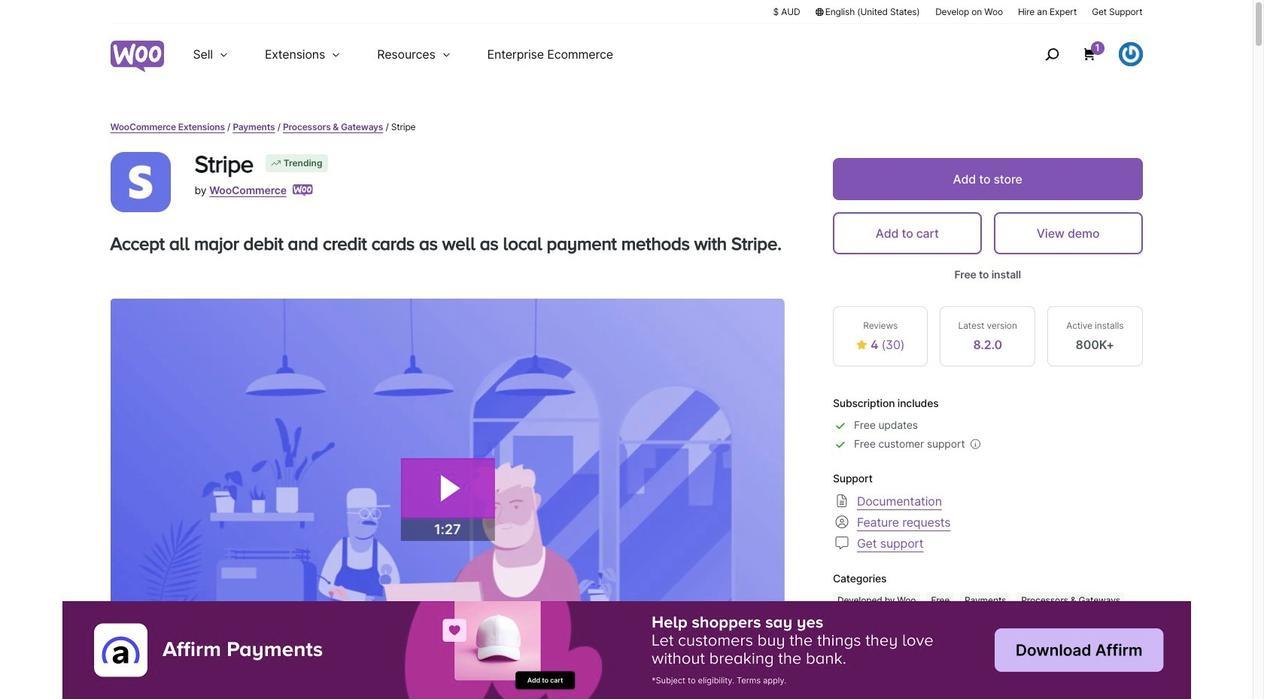 Task type: vqa. For each thing, say whether or not it's contained in the screenshot.
Arrow Trend Up icon
yes



Task type: locate. For each thing, give the bounding box(es) containing it.
product icon image
[[110, 152, 170, 212]]

open account menu image
[[1119, 42, 1143, 66]]

file lines image
[[833, 492, 851, 510]]

breadcrumb element
[[110, 120, 1143, 134]]

circle user image
[[833, 513, 851, 531]]

search image
[[1040, 42, 1064, 66]]



Task type: describe. For each thing, give the bounding box(es) containing it.
service navigation menu element
[[1013, 30, 1143, 79]]

message image
[[833, 534, 851, 552]]

developed by woocommerce image
[[293, 184, 313, 196]]

arrow trend up image
[[270, 157, 282, 169]]



